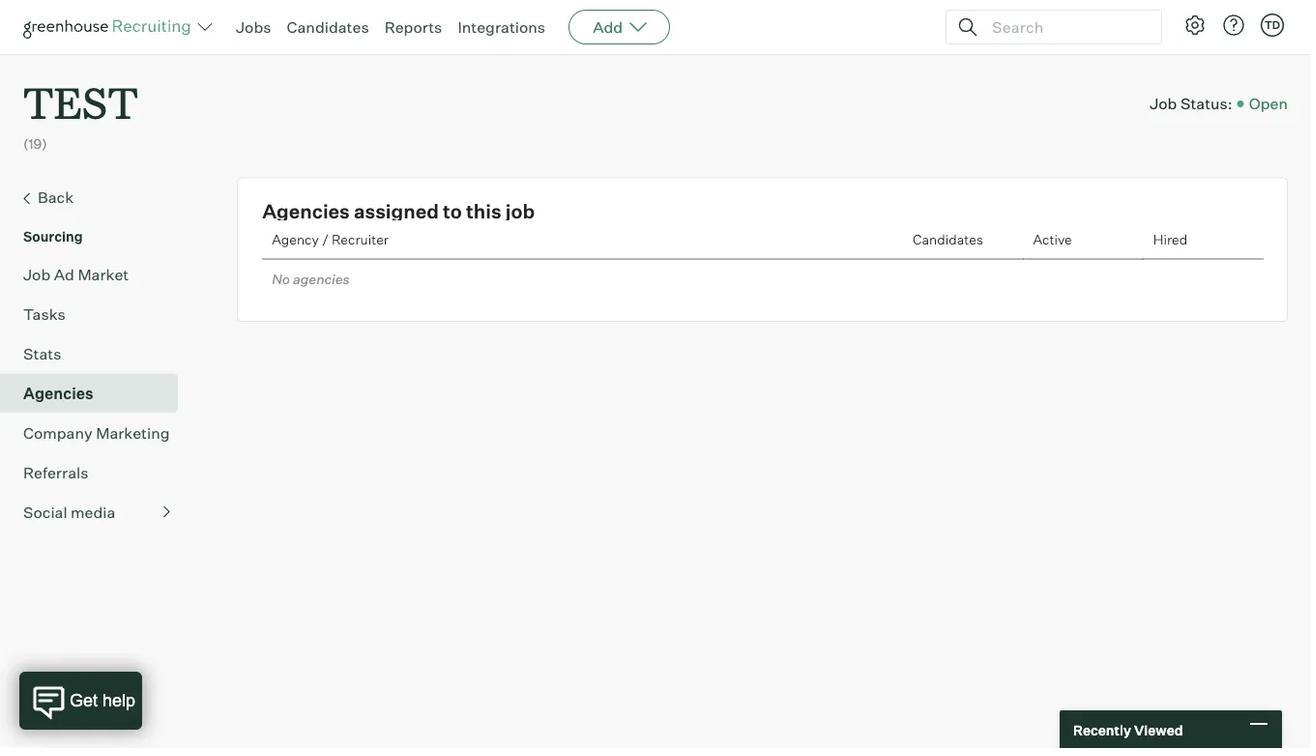 Task type: locate. For each thing, give the bounding box(es) containing it.
to
[[443, 199, 462, 223]]

0 vertical spatial candidates
[[287, 17, 369, 37]]

recruiter
[[332, 231, 389, 248]]

job
[[1150, 94, 1178, 113], [23, 265, 51, 284]]

1 horizontal spatial candidates
[[913, 231, 984, 248]]

0 vertical spatial job
[[1150, 94, 1178, 113]]

job for job status:
[[1150, 94, 1178, 113]]

td button
[[1261, 14, 1285, 37]]

agencies link
[[23, 382, 170, 405]]

job
[[506, 199, 535, 223]]

back link
[[23, 185, 170, 211]]

agencies up company
[[23, 384, 93, 403]]

test link
[[23, 54, 138, 135]]

td button
[[1258, 10, 1289, 41]]

agencies
[[293, 271, 350, 288]]

marketing
[[96, 423, 170, 443]]

job left ad
[[23, 265, 51, 284]]

1 vertical spatial job
[[23, 265, 51, 284]]

referrals link
[[23, 461, 170, 484]]

agency / recruiter
[[272, 231, 389, 248]]

referrals
[[23, 463, 88, 482]]

social media
[[23, 503, 115, 522]]

jobs link
[[236, 17, 271, 37]]

1 horizontal spatial job
[[1150, 94, 1178, 113]]

0 horizontal spatial job
[[23, 265, 51, 284]]

0 horizontal spatial agencies
[[23, 384, 93, 403]]

reports
[[385, 17, 442, 37]]

agencies
[[262, 199, 350, 223], [23, 384, 93, 403]]

social media link
[[23, 501, 170, 524]]

job left status:
[[1150, 94, 1178, 113]]

1 vertical spatial agencies
[[23, 384, 93, 403]]

agencies inside agencies 'link'
[[23, 384, 93, 403]]

integrations
[[458, 17, 546, 37]]

Search text field
[[988, 13, 1144, 41]]

ad
[[54, 265, 74, 284]]

agencies up agency
[[262, 199, 350, 223]]

1 horizontal spatial agencies
[[262, 199, 350, 223]]

0 vertical spatial agencies
[[262, 199, 350, 223]]

add button
[[569, 10, 671, 44]]

market
[[78, 265, 129, 284]]

add
[[593, 17, 623, 37]]

stats link
[[23, 342, 170, 365]]

candidates
[[287, 17, 369, 37], [913, 231, 984, 248]]

this
[[466, 199, 502, 223]]



Task type: vqa. For each thing, say whether or not it's contained in the screenshot.
Search text box
yes



Task type: describe. For each thing, give the bounding box(es) containing it.
job status:
[[1150, 94, 1233, 113]]

agencies for agencies assigned to this job
[[262, 199, 350, 223]]

1 vertical spatial candidates
[[913, 231, 984, 248]]

agencies for agencies
[[23, 384, 93, 403]]

(19)
[[23, 136, 47, 153]]

recently
[[1074, 722, 1132, 739]]

viewed
[[1135, 722, 1184, 739]]

job ad market link
[[23, 263, 170, 286]]

stats
[[23, 344, 61, 363]]

job for job ad market
[[23, 265, 51, 284]]

greenhouse recruiting image
[[23, 15, 197, 39]]

tasks
[[23, 304, 66, 324]]

tasks link
[[23, 302, 170, 326]]

media
[[71, 503, 115, 522]]

integrations link
[[458, 17, 546, 37]]

hired
[[1154, 231, 1188, 248]]

0 horizontal spatial candidates
[[287, 17, 369, 37]]

configure image
[[1184, 14, 1207, 37]]

open
[[1250, 94, 1289, 113]]

company marketing
[[23, 423, 170, 443]]

candidates link
[[287, 17, 369, 37]]

no
[[272, 271, 290, 288]]

job ad market
[[23, 265, 129, 284]]

/
[[322, 231, 329, 248]]

jobs
[[236, 17, 271, 37]]

sourcing
[[23, 228, 83, 245]]

agencies assigned to this job
[[262, 199, 535, 223]]

status:
[[1181, 94, 1233, 113]]

company
[[23, 423, 93, 443]]

test (19)
[[23, 74, 138, 153]]

td
[[1265, 18, 1281, 31]]

test
[[23, 74, 138, 131]]

reports link
[[385, 17, 442, 37]]

recently viewed
[[1074, 722, 1184, 739]]

no agencies
[[272, 271, 350, 288]]

company marketing link
[[23, 421, 170, 445]]

agency
[[272, 231, 319, 248]]

back
[[38, 187, 74, 207]]

active
[[1034, 231, 1073, 248]]

assigned
[[354, 199, 439, 223]]

social
[[23, 503, 67, 522]]



